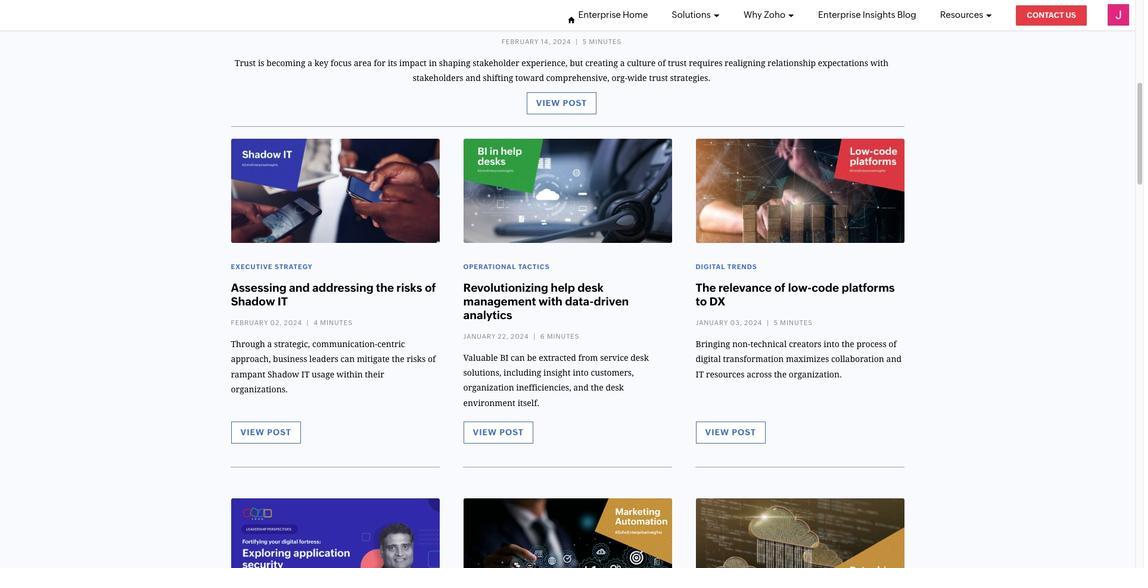 Task type: describe. For each thing, give the bounding box(es) containing it.
enterprise home
[[579, 10, 648, 20]]

platforms
[[842, 282, 895, 295]]

executive strategy
[[231, 263, 313, 271]]

revolutionizing help desk management with data-driven analytics link
[[464, 282, 629, 322]]

wooden blocks within a digital web image
[[696, 139, 905, 243]]

2 vertical spatial trust
[[649, 74, 668, 83]]

systems
[[484, 7, 554, 26]]

enterprise insights blog link
[[819, 0, 917, 30]]

the relevance of low-code platforms to dx
[[696, 282, 895, 308]]

view for revolutionizing help desk management with data-driven analytics
[[473, 428, 497, 438]]

dark blue background with title and guest author's photograph image
[[231, 499, 440, 569]]

why zoho
[[744, 10, 786, 20]]

service
[[601, 354, 629, 363]]

experience,
[[522, 59, 568, 68]]

build
[[595, 7, 638, 26]]

can inside the "valuable bi can be extracted from service desk solutions, including insight into customers, organization inefficiencies, and the desk environment itself."
[[511, 354, 525, 363]]

operational tactics
[[464, 263, 550, 271]]

14,
[[541, 38, 552, 45]]

the inside assessing and addressing the risks of shadow it
[[376, 282, 394, 295]]

shadow inside through a strategic, communication-centric approach, business leaders can mitigate the risks of rampant shadow it usage within their organizations.
[[268, 370, 299, 380]]

of inside the bringing non-technical creators into the process of digital transformation maximizes collaboration and it resources across the organization.
[[889, 340, 897, 350]]

assessing
[[231, 282, 287, 295]]

mitigate
[[357, 355, 390, 365]]

enterprise insights blog
[[819, 10, 917, 20]]

risks inside through a strategic, communication-centric approach, business leaders can mitigate the risks of rampant shadow it usage within their organizations.
[[407, 355, 426, 365]]

view post link for assessing and addressing the risks of shadow it
[[231, 422, 301, 444]]

toward
[[516, 74, 544, 83]]

valuable
[[464, 354, 498, 363]]

transformation
[[723, 355, 784, 365]]

culture
[[627, 59, 656, 68]]

comprehensive,
[[547, 74, 610, 83]]

contact us
[[1027, 11, 1077, 20]]

requires
[[689, 59, 723, 68]]

multiple hands typing on mobile devices image
[[231, 139, 440, 243]]

process
[[857, 340, 887, 350]]

1 horizontal spatial a
[[308, 59, 313, 68]]

code
[[812, 282, 840, 295]]

collaboration
[[832, 355, 885, 365]]

into inside the "valuable bi can be extracted from service desk solutions, including insight into customers, organization inefficiencies, and the desk environment itself."
[[573, 369, 589, 378]]

through a strategic, communication-centric approach, business leaders can mitigate the risks of rampant shadow it usage within their organizations.
[[231, 340, 436, 395]]

trends
[[728, 263, 758, 271]]

contact us link
[[1017, 5, 1088, 26]]

executive strategy link
[[231, 263, 313, 271]]

of inside assessing and addressing the risks of shadow it
[[425, 282, 436, 295]]

contact
[[1027, 11, 1065, 20]]

home
[[623, 10, 648, 20]]

6
[[541, 333, 545, 340]]

from
[[579, 354, 598, 363]]

organization.
[[789, 370, 843, 380]]

inefficiencies,
[[517, 384, 572, 393]]

addressing
[[312, 282, 374, 295]]

low-
[[789, 282, 812, 295]]

impact
[[400, 59, 427, 68]]

view post link for the relevance of low-code platforms to dx
[[696, 422, 766, 444]]

computer-chip clouds raining down numeric data image
[[696, 499, 905, 569]]

creating business systems that build and maintain trust
[[330, 7, 794, 26]]

its
[[388, 59, 397, 68]]

view for assessing and addressing the risks of shadow it
[[241, 428, 265, 438]]

1 horizontal spatial business
[[406, 7, 481, 26]]

minutes up creating
[[589, 38, 622, 45]]

january 22, 2024
[[464, 333, 529, 340]]

wide
[[628, 74, 647, 83]]

including
[[504, 369, 542, 378]]

trust is becoming a key focus area for its impact in shaping stakeholder experience, but creating a culture of trust requires realigning relationship expectations with stakeholders and shifting toward comprehensive, org-wide trust strategies.
[[235, 59, 889, 83]]

the up collaboration
[[842, 340, 855, 350]]

assessing and addressing the risks of shadow it
[[231, 282, 436, 308]]

of inside the relevance of low-code platforms to dx
[[775, 282, 786, 295]]

extracted
[[539, 354, 577, 363]]

within
[[337, 370, 363, 380]]

approach,
[[231, 355, 271, 365]]

bringing
[[696, 340, 731, 350]]

february 14, 2024 link
[[502, 38, 572, 45]]

desk inside the revolutionizing help desk management with data-driven analytics
[[578, 282, 604, 295]]

a inside through a strategic, communication-centric approach, business leaders can mitigate the risks of rampant shadow it usage within their organizations.
[[267, 340, 272, 350]]

valuable bi can be extracted from service desk solutions, including insight into customers, organization inefficiencies, and the desk environment itself.
[[464, 354, 649, 408]]

view post for assessing and addressing the risks of shadow it
[[241, 428, 292, 438]]

and inside the bringing non-technical creators into the process of digital transformation maximizes collaboration and it resources across the organization.
[[887, 355, 902, 365]]

view post link for revolutionizing help desk management with data-driven analytics
[[464, 422, 534, 444]]

of inside trust is becoming a key focus area for its impact in shaping stakeholder experience, but creating a culture of trust requires realigning relationship expectations with stakeholders and shifting toward comprehensive, org-wide trust strategies.
[[658, 59, 666, 68]]

trust
[[235, 59, 256, 68]]

january 22, 2024 link
[[464, 333, 529, 340]]

with inside trust is becoming a key focus area for its impact in shaping stakeholder experience, but creating a culture of trust requires realigning relationship expectations with stakeholders and shifting toward comprehensive, org-wide trust strategies.
[[871, 59, 889, 68]]

creating
[[330, 7, 402, 26]]

january 03, 2024
[[696, 319, 763, 327]]

enterprise for enterprise insights blog
[[819, 10, 861, 20]]

business inside through a strategic, communication-centric approach, business leaders can mitigate the risks of rampant shadow it usage within their organizations.
[[273, 355, 307, 365]]

can inside through a strategic, communication-centric approach, business leaders can mitigate the risks of rampant shadow it usage within their organizations.
[[341, 355, 355, 365]]

into inside the bringing non-technical creators into the process of digital transformation maximizes collaboration and it resources across the organization.
[[824, 340, 840, 350]]

area
[[354, 59, 372, 68]]

2024 for revolutionizing help desk management with data-driven analytics
[[511, 333, 529, 340]]

environment
[[464, 399, 516, 408]]

bi
[[500, 354, 509, 363]]

january for dx
[[696, 319, 729, 327]]

it inside through a strategic, communication-centric approach, business leaders can mitigate the risks of rampant shadow it usage within their organizations.
[[302, 370, 310, 380]]

february for february 14, 2024
[[502, 38, 539, 45]]

executive
[[231, 263, 273, 271]]

creators
[[789, 340, 822, 350]]

is
[[258, 59, 265, 68]]

6 minutes
[[541, 333, 580, 340]]

that
[[557, 7, 591, 26]]

view post for revolutionizing help desk management with data-driven analytics
[[473, 428, 524, 438]]

why
[[744, 10, 763, 20]]

0 vertical spatial trust
[[754, 7, 794, 26]]

driven
[[594, 295, 629, 308]]

james peterson image
[[1108, 4, 1130, 26]]

and inside trust is becoming a key focus area for its impact in shaping stakeholder experience, but creating a culture of trust requires realigning relationship expectations with stakeholders and shifting toward comprehensive, org-wide trust strategies.
[[466, 74, 481, 83]]



Task type: vqa. For each thing, say whether or not it's contained in the screenshot.
CRM Plus
no



Task type: locate. For each thing, give the bounding box(es) containing it.
0 horizontal spatial february
[[231, 319, 269, 327]]

trust
[[754, 7, 794, 26], [668, 59, 687, 68], [649, 74, 668, 83]]

view post link down 'environment'
[[464, 422, 534, 444]]

bringing non-technical creators into the process of digital transformation maximizes collaboration and it resources across the organization.
[[696, 340, 902, 380]]

us
[[1066, 11, 1077, 20]]

assessing and addressing the risks of shadow it link
[[231, 282, 436, 308]]

1 vertical spatial with
[[539, 295, 563, 308]]

0 vertical spatial with
[[871, 59, 889, 68]]

1 vertical spatial february
[[231, 319, 269, 327]]

2024 right 03,
[[745, 319, 763, 327]]

revolutionizing
[[464, 282, 549, 295]]

january up valuable in the bottom left of the page
[[464, 333, 496, 340]]

to
[[696, 295, 707, 308]]

desk
[[578, 282, 604, 295], [631, 354, 649, 363], [606, 384, 624, 393]]

enterprise for enterprise home
[[579, 10, 621, 20]]

5 minutes up creators
[[774, 319, 813, 327]]

post for the relevance of low-code platforms to dx
[[732, 428, 757, 438]]

resources
[[941, 10, 984, 20]]

into down from
[[573, 369, 589, 378]]

risks inside assessing and addressing the risks of shadow it
[[397, 282, 423, 295]]

be
[[527, 354, 537, 363]]

0 vertical spatial february
[[502, 38, 539, 45]]

the down customers,
[[591, 384, 604, 393]]

view down toward
[[536, 98, 561, 108]]

risks right mitigate
[[407, 355, 426, 365]]

data-
[[565, 295, 594, 308]]

view down resources
[[706, 428, 730, 438]]

the right across
[[774, 370, 787, 380]]

rampant
[[231, 370, 266, 380]]

with
[[871, 59, 889, 68], [539, 295, 563, 308]]

and down from
[[574, 384, 589, 393]]

customers,
[[591, 369, 634, 378]]

post for revolutionizing help desk management with data-driven analytics
[[500, 428, 524, 438]]

a right through in the bottom of the page
[[267, 340, 272, 350]]

0 horizontal spatial can
[[341, 355, 355, 365]]

february for february 02, 2024
[[231, 319, 269, 327]]

view down 'environment'
[[473, 428, 497, 438]]

1 horizontal spatial desk
[[606, 384, 624, 393]]

2 horizontal spatial desk
[[631, 354, 649, 363]]

it inside assessing and addressing the risks of shadow it
[[278, 295, 288, 308]]

1 vertical spatial desk
[[631, 354, 649, 363]]

1 horizontal spatial with
[[871, 59, 889, 68]]

desk down customers,
[[606, 384, 624, 393]]

insight
[[544, 369, 571, 378]]

minutes
[[589, 38, 622, 45], [320, 319, 353, 327], [781, 319, 813, 327], [547, 333, 580, 340]]

february 02, 2024 link
[[231, 319, 302, 327]]

0 horizontal spatial it
[[278, 295, 288, 308]]

2024
[[553, 38, 572, 45], [284, 319, 302, 327], [745, 319, 763, 327], [511, 333, 529, 340]]

minutes right 6
[[547, 333, 580, 340]]

0 horizontal spatial enterprise
[[579, 10, 621, 20]]

1 vertical spatial 5
[[774, 319, 779, 327]]

5 minutes for february 14, 2024
[[583, 38, 622, 45]]

0 vertical spatial 5
[[583, 38, 588, 45]]

in
[[429, 59, 437, 68]]

view post for the relevance of low-code platforms to dx
[[706, 428, 757, 438]]

organization
[[464, 384, 514, 393]]

1 horizontal spatial january
[[696, 319, 729, 327]]

and down shaping
[[466, 74, 481, 83]]

business down strategic,
[[273, 355, 307, 365]]

0 horizontal spatial 5 minutes
[[583, 38, 622, 45]]

key
[[315, 59, 329, 68]]

it inside the bringing non-technical creators into the process of digital transformation maximizes collaboration and it resources across the organization.
[[696, 370, 704, 380]]

solutions
[[672, 10, 711, 20]]

blog
[[898, 10, 917, 20]]

minutes for assessing and addressing the risks of shadow it
[[320, 319, 353, 327]]

enterprise
[[579, 10, 621, 20], [819, 10, 861, 20]]

and
[[642, 7, 673, 26], [466, 74, 481, 83], [289, 282, 310, 295], [887, 355, 902, 365], [574, 384, 589, 393]]

post
[[563, 98, 587, 108], [267, 428, 292, 438], [500, 428, 524, 438], [732, 428, 757, 438]]

5 for february 14, 2024
[[583, 38, 588, 45]]

shadow down assessing
[[231, 295, 275, 308]]

digital trends
[[696, 263, 758, 271]]

view post down comprehensive,
[[536, 98, 587, 108]]

stakeholders
[[413, 74, 464, 83]]

a businessperson selecting from a range of holographic analytics with an overlaid text reading marketing automation #zohoenterpriseinsights image
[[464, 499, 672, 569]]

the down centric
[[392, 355, 405, 365]]

maintain
[[677, 7, 750, 26]]

0 vertical spatial january
[[696, 319, 729, 327]]

03,
[[731, 319, 743, 327]]

digital
[[696, 355, 721, 365]]

0 vertical spatial business
[[406, 7, 481, 26]]

risks up centric
[[397, 282, 423, 295]]

0 horizontal spatial 5
[[583, 38, 588, 45]]

centric
[[378, 340, 405, 350]]

view post down organizations.
[[241, 428, 292, 438]]

january up bringing
[[696, 319, 729, 327]]

it up 02,
[[278, 295, 288, 308]]

0 horizontal spatial a
[[267, 340, 272, 350]]

and right build
[[642, 7, 673, 26]]

can right the bi
[[511, 354, 525, 363]]

1 horizontal spatial enterprise
[[819, 10, 861, 20]]

the inside through a strategic, communication-centric approach, business leaders can mitigate the risks of rampant shadow it usage within their organizations.
[[392, 355, 405, 365]]

0 horizontal spatial business
[[273, 355, 307, 365]]

post for assessing and addressing the risks of shadow it
[[267, 428, 292, 438]]

view post down 'environment'
[[473, 428, 524, 438]]

0 horizontal spatial january
[[464, 333, 496, 340]]

resources
[[706, 370, 745, 380]]

february up through in the bottom of the page
[[231, 319, 269, 327]]

relationship
[[768, 59, 816, 68]]

1 vertical spatial business
[[273, 355, 307, 365]]

enterprise left "home"
[[579, 10, 621, 20]]

strategic,
[[274, 340, 310, 350]]

it left 'usage'
[[302, 370, 310, 380]]

operational tactics link
[[464, 263, 550, 271]]

enterprise left insights
[[819, 10, 861, 20]]

with right the "expectations"
[[871, 59, 889, 68]]

org-
[[612, 74, 628, 83]]

creating
[[586, 59, 618, 68]]

with down help
[[539, 295, 563, 308]]

a up org-
[[620, 59, 625, 68]]

realigning
[[725, 59, 766, 68]]

5
[[583, 38, 588, 45], [774, 319, 779, 327]]

the right addressing
[[376, 282, 394, 295]]

digital
[[696, 263, 726, 271]]

minutes right 4
[[320, 319, 353, 327]]

1 vertical spatial shadow
[[268, 370, 299, 380]]

january for analytics
[[464, 333, 496, 340]]

2024 for the relevance of low-code platforms to dx
[[745, 319, 763, 327]]

and down process
[[887, 355, 902, 365]]

strategies.
[[671, 74, 711, 83]]

shadow up organizations.
[[268, 370, 299, 380]]

enterprise home link
[[579, 0, 648, 30]]

view for the relevance of low-code platforms to dx
[[706, 428, 730, 438]]

0 vertical spatial risks
[[397, 282, 423, 295]]

of inside through a strategic, communication-centric approach, business leaders can mitigate the risks of rampant shadow it usage within their organizations.
[[428, 355, 436, 365]]

5 up technical
[[774, 319, 779, 327]]

non-
[[733, 340, 751, 350]]

2024 right 14,
[[553, 38, 572, 45]]

2 horizontal spatial a
[[620, 59, 625, 68]]

view post link down organizations.
[[231, 422, 301, 444]]

0 horizontal spatial with
[[539, 295, 563, 308]]

view post link down comprehensive,
[[527, 92, 597, 114]]

2 vertical spatial desk
[[606, 384, 624, 393]]

business
[[406, 7, 481, 26], [273, 355, 307, 365]]

itself.
[[518, 399, 540, 408]]

shaping
[[439, 59, 471, 68]]

1 horizontal spatial into
[[824, 340, 840, 350]]

trust right wide
[[649, 74, 668, 83]]

desk up the data-
[[578, 282, 604, 295]]

analytics
[[464, 309, 513, 322]]

5 minutes up creating
[[583, 38, 622, 45]]

view post link down resources
[[696, 422, 766, 444]]

2024 right 02,
[[284, 319, 302, 327]]

across
[[747, 370, 772, 380]]

help
[[551, 282, 575, 295]]

1 vertical spatial into
[[573, 369, 589, 378]]

desk right the service
[[631, 354, 649, 363]]

focus
[[331, 59, 352, 68]]

0 vertical spatial shadow
[[231, 295, 275, 308]]

1 horizontal spatial 5 minutes
[[774, 319, 813, 327]]

january 03, 2024 link
[[696, 319, 763, 327]]

their
[[365, 370, 384, 380]]

a call center headset haloed by business iconography with a green box reading in white text bi in help desks #zohoenterpriseinsights image
[[464, 139, 672, 243]]

5 minutes for january 03, 2024
[[774, 319, 813, 327]]

1 horizontal spatial it
[[302, 370, 310, 380]]

shadow inside assessing and addressing the risks of shadow it
[[231, 295, 275, 308]]

0 vertical spatial 5 minutes
[[583, 38, 622, 45]]

it down digital
[[696, 370, 704, 380]]

and inside assessing and addressing the risks of shadow it
[[289, 282, 310, 295]]

trust up strategies.
[[668, 59, 687, 68]]

into
[[824, 340, 840, 350], [573, 369, 589, 378]]

1 horizontal spatial february
[[502, 38, 539, 45]]

management
[[464, 295, 536, 308]]

the inside the "valuable bi can be extracted from service desk solutions, including insight into customers, organization inefficiencies, and the desk environment itself."
[[591, 384, 604, 393]]

2024 for assessing and addressing the risks of shadow it
[[284, 319, 302, 327]]

minutes up creators
[[781, 319, 813, 327]]

leaders
[[310, 355, 339, 365]]

0 vertical spatial desk
[[578, 282, 604, 295]]

5 up but
[[583, 38, 588, 45]]

1 horizontal spatial 5
[[774, 319, 779, 327]]

technical
[[751, 340, 787, 350]]

trust up relationship at top right
[[754, 7, 794, 26]]

and inside the "valuable bi can be extracted from service desk solutions, including insight into customers, organization inefficiencies, and the desk environment itself."
[[574, 384, 589, 393]]

stakeholder
[[473, 59, 520, 68]]

0 horizontal spatial into
[[573, 369, 589, 378]]

1 horizontal spatial can
[[511, 354, 525, 363]]

creating business systems that build and maintain trust link
[[330, 7, 794, 26]]

view post down resources
[[706, 428, 757, 438]]

insights
[[863, 10, 896, 20]]

february
[[502, 38, 539, 45], [231, 319, 269, 327]]

0 horizontal spatial desk
[[578, 282, 604, 295]]

relevance
[[719, 282, 772, 295]]

view down organizations.
[[241, 428, 265, 438]]

1 vertical spatial trust
[[668, 59, 687, 68]]

5 for january 03, 2024
[[774, 319, 779, 327]]

can up within
[[341, 355, 355, 365]]

minutes for revolutionizing help desk management with data-driven analytics
[[547, 333, 580, 340]]

maximizes
[[786, 355, 830, 365]]

2 horizontal spatial it
[[696, 370, 704, 380]]

business up in
[[406, 7, 481, 26]]

1 vertical spatial risks
[[407, 355, 426, 365]]

risks
[[397, 282, 423, 295], [407, 355, 426, 365]]

the
[[696, 282, 717, 295]]

shifting
[[483, 74, 514, 83]]

into right creators
[[824, 340, 840, 350]]

a left key
[[308, 59, 313, 68]]

2 enterprise from the left
[[819, 10, 861, 20]]

dx
[[710, 295, 726, 308]]

and down strategy
[[289, 282, 310, 295]]

4 minutes
[[314, 319, 353, 327]]

1 vertical spatial january
[[464, 333, 496, 340]]

february 02, 2024
[[231, 319, 302, 327]]

minutes for the relevance of low-code platforms to dx
[[781, 319, 813, 327]]

february down the 'systems' at the left top of page
[[502, 38, 539, 45]]

the relevance of low-code platforms to dx link
[[696, 282, 895, 308]]

1 vertical spatial 5 minutes
[[774, 319, 813, 327]]

2024 right 22,
[[511, 333, 529, 340]]

strategy
[[275, 263, 313, 271]]

with inside the revolutionizing help desk management with data-driven analytics
[[539, 295, 563, 308]]

organizations.
[[231, 385, 288, 395]]

0 vertical spatial into
[[824, 340, 840, 350]]

january
[[696, 319, 729, 327], [464, 333, 496, 340]]

february 14, 2024
[[502, 38, 572, 45]]

1 enterprise from the left
[[579, 10, 621, 20]]

zoho
[[764, 10, 786, 20]]



